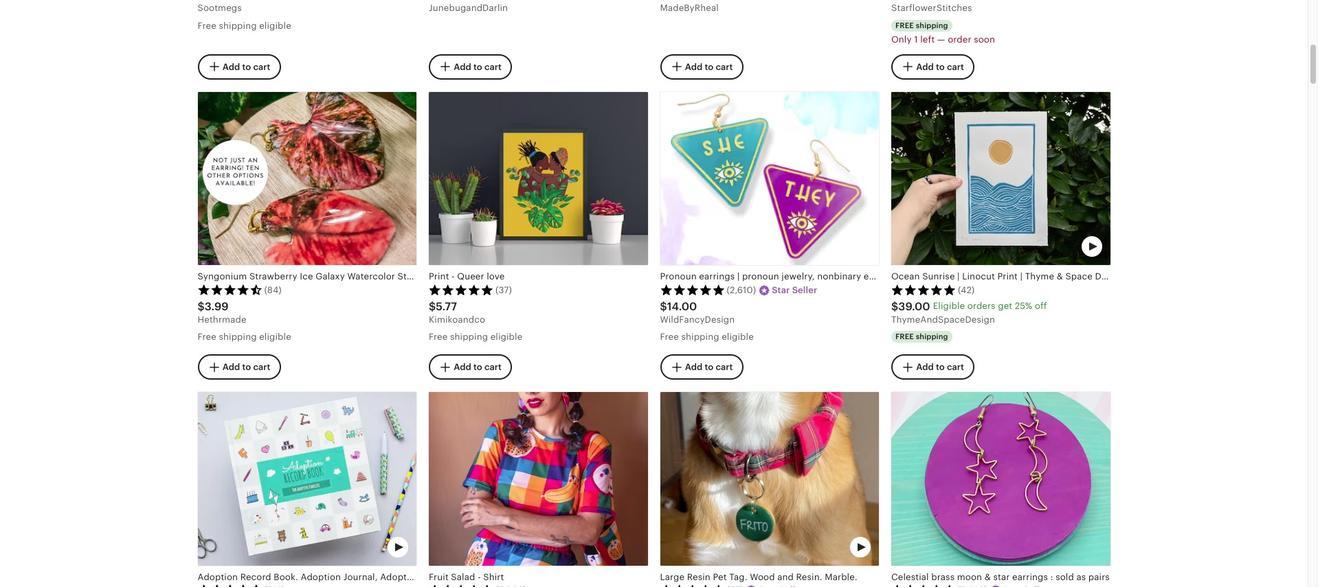 Task type: locate. For each thing, give the bounding box(es) containing it.
add to cart down madebyrheal
[[685, 61, 733, 72]]

hethrmade
[[198, 315, 247, 325]]

$
[[198, 301, 205, 314], [429, 301, 436, 314], [660, 301, 667, 314], [892, 301, 899, 314]]

to for add to cart button below wildfancydesign
[[705, 362, 714, 372]]

5 out of 5 stars image down the "pronoun" on the right top of page
[[660, 284, 725, 295]]

brass
[[932, 572, 955, 583]]

4.5 out of 5 stars image
[[198, 284, 262, 295], [198, 585, 262, 588]]

add down the sootmegs
[[223, 61, 240, 72]]

cart
[[253, 61, 270, 72], [485, 61, 502, 72], [716, 61, 733, 72], [947, 61, 964, 72], [253, 362, 270, 372], [485, 362, 502, 372], [716, 362, 733, 372], [947, 362, 964, 372]]

0 vertical spatial 4.5 out of 5 stars image
[[198, 284, 262, 295]]

add to cart down junebuganddarlin
[[454, 61, 502, 72]]

add to cart button
[[198, 54, 281, 79], [429, 54, 512, 79], [660, 54, 743, 79], [892, 54, 975, 79], [198, 355, 281, 380], [429, 355, 512, 380], [660, 355, 743, 380], [892, 355, 975, 380]]

free shipping eligible down kimikoandco
[[429, 332, 523, 343]]

0 horizontal spatial &
[[985, 572, 991, 583]]

—
[[938, 34, 946, 44]]

earrings
[[699, 272, 735, 282], [1013, 572, 1048, 583]]

5 out of 5 stars image down print - queer love
[[429, 284, 494, 295]]

& left space
[[1057, 272, 1063, 282]]

-
[[452, 272, 455, 282], [478, 572, 481, 583]]

shipping inside free shipping only 1 left — order soon
[[916, 21, 949, 29]]

1 vertical spatial 4.5 out of 5 stars image
[[198, 585, 262, 588]]

free down 39.00
[[896, 333, 914, 341]]

jewelry,
[[782, 272, 815, 282]]

print
[[429, 272, 449, 282], [998, 272, 1018, 282]]

sold
[[1056, 572, 1075, 583]]

|
[[738, 272, 740, 282], [958, 272, 960, 282], [1021, 272, 1023, 282]]

free shipping eligible down wildfancydesign
[[660, 332, 754, 343]]

0 horizontal spatial |
[[738, 272, 740, 282]]

- left queer
[[452, 272, 455, 282]]

add to cart button down the hethrmade
[[198, 355, 281, 380]]

5 out of 5 stars image inside celestial brass moon & star earrings : sold as pairs link
[[892, 585, 956, 588]]

| for 14.00
[[738, 272, 740, 282]]

$ down the "pronoun" on the right top of page
[[660, 301, 667, 314]]

nonbinary
[[818, 272, 862, 282]]

0 horizontal spatial print
[[429, 272, 449, 282]]

add down the hethrmade
[[223, 362, 240, 372]]

eligible
[[259, 20, 291, 31], [259, 332, 291, 343], [491, 332, 523, 343], [722, 332, 754, 343]]

thymeandspacedesign
[[892, 315, 996, 325]]

large
[[660, 572, 685, 583]]

1 horizontal spatial &
[[1057, 272, 1063, 282]]

| up (2,610) at the right of page
[[738, 272, 740, 282]]

large resin pet tag. wood and resin. marble.
[[660, 572, 858, 583]]

to for add to cart button underneath kimikoandco
[[474, 362, 482, 372]]

1 horizontal spatial -
[[478, 572, 481, 583]]

$ for 5.77
[[429, 301, 436, 314]]

5 out of 5 stars image down resin
[[660, 585, 725, 588]]

1 | from the left
[[738, 272, 740, 282]]

pronoun earrings | pronoun jewelry, nonbinary earrings, queer liberation, trans pride image
[[660, 92, 879, 266]]

1 vertical spatial free
[[896, 333, 914, 341]]

tag.
[[730, 572, 748, 583]]

earrings inside celestial brass moon & star earrings : sold as pairs link
[[1013, 572, 1048, 583]]

add to cart down wildfancydesign
[[685, 362, 733, 372]]

print up '5.77'
[[429, 272, 449, 282]]

5 out of 5 stars image inside large resin pet tag. wood and resin. marble. link
[[660, 585, 725, 588]]

free shipping eligible
[[198, 20, 291, 31], [198, 332, 291, 343], [429, 332, 523, 343], [660, 332, 754, 343]]

add
[[223, 61, 240, 72], [454, 61, 471, 72], [685, 61, 703, 72], [917, 61, 934, 72], [223, 362, 240, 372], [454, 362, 471, 372], [685, 362, 703, 372], [917, 362, 934, 372]]

cart for add to cart button below wildfancydesign
[[716, 362, 733, 372]]

earrings up (2,610) at the right of page
[[699, 272, 735, 282]]

add to cart button down left
[[892, 54, 975, 79]]

& left star
[[985, 572, 991, 583]]

salad
[[451, 572, 475, 583]]

1 free from the top
[[896, 21, 914, 29]]

pronoun
[[660, 272, 697, 282]]

ocean sunrise | linocut print | thyme & space design
[[892, 272, 1126, 282]]

2 horizontal spatial |
[[1021, 272, 1023, 282]]

madebyrheal link
[[660, 0, 879, 19]]

$ up the hethrmade
[[198, 301, 205, 314]]

liberation,
[[933, 272, 977, 282]]

orders
[[968, 301, 996, 312]]

$ inside '$ 5.77 kimikoandco'
[[429, 301, 436, 314]]

add to cart down the sootmegs
[[223, 61, 270, 72]]

5 out of 5 stars image down celestial
[[892, 585, 956, 588]]

add to cart button down wildfancydesign
[[660, 355, 743, 380]]

to
[[242, 61, 251, 72], [474, 61, 482, 72], [705, 61, 714, 72], [936, 61, 945, 72], [242, 362, 251, 372], [474, 362, 482, 372], [705, 362, 714, 372], [936, 362, 945, 372]]

$ for 14.00
[[660, 301, 667, 314]]

free
[[198, 20, 217, 31], [198, 332, 217, 343], [429, 332, 448, 343], [660, 332, 679, 343]]

shipping down the sootmegs
[[219, 20, 257, 31]]

free down wildfancydesign
[[660, 332, 679, 343]]

earrings,
[[864, 272, 903, 282]]

&
[[1057, 272, 1063, 282], [985, 572, 991, 583]]

starflowerstitches
[[892, 3, 973, 13]]

$ inside $ 39.00 eligible orders get 25% off thymeandspacedesign
[[892, 301, 899, 314]]

shipping up left
[[916, 21, 949, 29]]

free inside free shipping only 1 left — order soon
[[896, 21, 914, 29]]

cart for add to cart button below left
[[947, 61, 964, 72]]

add down madebyrheal
[[685, 61, 703, 72]]

free shipping only 1 left — order soon
[[892, 21, 996, 44]]

free down the hethrmade
[[198, 332, 217, 343]]

shipping down kimikoandco
[[450, 332, 488, 343]]

ocean
[[892, 272, 920, 282]]

| up (42)
[[958, 272, 960, 282]]

5 out of 5 stars image for -
[[429, 284, 494, 295]]

add down left
[[917, 61, 934, 72]]

5 out of 5 stars image down salad
[[429, 585, 494, 588]]

$ down ocean
[[892, 301, 899, 314]]

0 vertical spatial free
[[896, 21, 914, 29]]

celestial brass moon & star earrings : sold as pairs link
[[892, 392, 1111, 588]]

add to cart button down madebyrheal
[[660, 54, 743, 79]]

2 print from the left
[[998, 272, 1018, 282]]

2 $ from the left
[[429, 301, 436, 314]]

celestial
[[892, 572, 929, 583]]

eligible for 14.00
[[722, 332, 754, 343]]

add down wildfancydesign
[[685, 362, 703, 372]]

1 horizontal spatial |
[[958, 272, 960, 282]]

5 out of 5 stars image inside fruit salad - shirt link
[[429, 585, 494, 588]]

1 horizontal spatial print
[[998, 272, 1018, 282]]

free down kimikoandco
[[429, 332, 448, 343]]

cart for add to cart button underneath kimikoandco
[[485, 362, 502, 372]]

0 horizontal spatial earrings
[[699, 272, 735, 282]]

free shipping eligible for 5.77
[[429, 332, 523, 343]]

2 | from the left
[[958, 272, 960, 282]]

5 out of 5 stars image for sunrise
[[892, 284, 956, 295]]

wildfancydesign
[[660, 315, 735, 325]]

large resin pet tag. wood and resin. marble. image
[[660, 392, 879, 566]]

syngonium strawberry ice galaxy watercolor style earrings, botanical rare houseplant, boho gift ideas, herbology, plantology, plant addict image
[[198, 92, 417, 266]]

1 vertical spatial -
[[478, 572, 481, 583]]

4 $ from the left
[[892, 301, 899, 314]]

(84)
[[264, 285, 282, 295]]

cart for add to cart button below madebyrheal
[[716, 61, 733, 72]]

large resin pet tag. wood and resin. marble. link
[[660, 392, 879, 588]]

cart for add to cart button below junebuganddarlin
[[485, 61, 502, 72]]

1 $ from the left
[[198, 301, 205, 314]]

- left the shirt
[[478, 572, 481, 583]]

add to cart button down the sootmegs
[[198, 54, 281, 79]]

| left thyme
[[1021, 272, 1023, 282]]

1
[[915, 34, 918, 44]]

to for add to cart button below madebyrheal
[[705, 61, 714, 72]]

fruit salad - shirt
[[429, 572, 504, 583]]

$ inside $ 14.00 wildfancydesign
[[660, 301, 667, 314]]

1 vertical spatial earrings
[[1013, 572, 1048, 583]]

soon
[[974, 34, 996, 44]]

1 horizontal spatial earrings
[[1013, 572, 1048, 583]]

free up the only
[[896, 21, 914, 29]]

5 out of 5 stars image down "queer"
[[892, 284, 956, 295]]

ocean sunrise | linocut print | thyme & space design image
[[892, 92, 1111, 266]]

free for free shipping only 1 left — order soon
[[896, 21, 914, 29]]

print right linocut
[[998, 272, 1018, 282]]

celestial brass moon & star earrings : sold as pairs image
[[892, 392, 1111, 566]]

free
[[896, 21, 914, 29], [896, 333, 914, 341]]

shipping
[[219, 20, 257, 31], [916, 21, 949, 29], [219, 332, 257, 343], [450, 332, 488, 343], [682, 332, 720, 343], [916, 333, 949, 341]]

resin
[[687, 572, 711, 583]]

junebuganddarlin
[[429, 3, 508, 13]]

free shipping
[[896, 333, 949, 341]]

free shipping eligible down the sootmegs
[[198, 20, 291, 31]]

$ inside '$ 3.99 hethrmade'
[[198, 301, 205, 314]]

0 vertical spatial &
[[1057, 272, 1063, 282]]

to for add to cart button below the hethrmade
[[242, 362, 251, 372]]

resin.
[[797, 572, 823, 583]]

:
[[1051, 572, 1054, 583]]

add to cart
[[223, 61, 270, 72], [454, 61, 502, 72], [685, 61, 733, 72], [917, 61, 964, 72], [223, 362, 270, 372], [454, 362, 502, 372], [685, 362, 733, 372], [917, 362, 964, 372]]

2 free from the top
[[896, 333, 914, 341]]

$ 5.77 kimikoandco
[[429, 301, 485, 325]]

$ up kimikoandco
[[429, 301, 436, 314]]

1 vertical spatial &
[[985, 572, 991, 583]]

celestial brass moon & star earrings : sold as pairs
[[892, 572, 1110, 583]]

free shipping eligible for 14.00
[[660, 332, 754, 343]]

2 4.5 out of 5 stars image from the top
[[198, 585, 262, 588]]

1 4.5 out of 5 stars image from the top
[[198, 284, 262, 295]]

add to cart down the hethrmade
[[223, 362, 270, 372]]

cart for add to cart button below the hethrmade
[[253, 362, 270, 372]]

5 out of 5 stars image
[[429, 284, 494, 295], [660, 284, 725, 295], [892, 284, 956, 295], [429, 585, 494, 588], [660, 585, 725, 588], [892, 585, 956, 588]]

pronoun
[[742, 272, 779, 282]]

earrings left :
[[1013, 572, 1048, 583]]

free shipping eligible down the hethrmade
[[198, 332, 291, 343]]

add down free shipping
[[917, 362, 934, 372]]

0 horizontal spatial -
[[452, 272, 455, 282]]

3 $ from the left
[[660, 301, 667, 314]]

$ 14.00 wildfancydesign
[[660, 301, 735, 325]]



Task type: describe. For each thing, give the bounding box(es) containing it.
star seller
[[772, 285, 818, 295]]

free for 14.00
[[660, 332, 679, 343]]

free for free shipping
[[896, 333, 914, 341]]

free for 5.77
[[429, 332, 448, 343]]

$ 3.99 hethrmade
[[198, 301, 247, 325]]

star
[[772, 285, 790, 295]]

to for add to cart button under the sootmegs
[[242, 61, 251, 72]]

star
[[994, 572, 1010, 583]]

add to cart button down kimikoandco
[[429, 355, 512, 380]]

1 print from the left
[[429, 272, 449, 282]]

add to cart down kimikoandco
[[454, 362, 502, 372]]

3.99
[[205, 301, 229, 314]]

add to cart button down junebuganddarlin
[[429, 54, 512, 79]]

print - queer love
[[429, 272, 505, 282]]

eligible for 3.99
[[259, 332, 291, 343]]

39.00
[[899, 301, 931, 314]]

(37)
[[496, 285, 512, 295]]

love
[[487, 272, 505, 282]]

junebuganddarlin link
[[429, 0, 648, 19]]

sootmegs
[[198, 3, 242, 13]]

5 out of 5 stars image for brass
[[892, 585, 956, 588]]

$ 39.00 eligible orders get 25% off thymeandspacedesign
[[892, 301, 1047, 325]]

to for add to cart button below left
[[936, 61, 945, 72]]

space
[[1066, 272, 1093, 282]]

shirt
[[483, 572, 504, 583]]

fruit salad - shirt image
[[429, 392, 648, 566]]

adoption record book. adoption journal, adoption gift, adoption baby book, cute adoption keepsake gift for single and dual adoptive parents image
[[198, 392, 417, 566]]

shipping down thymeandspacedesign
[[916, 333, 949, 341]]

5 out of 5 stars image for resin
[[660, 585, 725, 588]]

fruit
[[429, 572, 449, 583]]

0 vertical spatial earrings
[[699, 272, 735, 282]]

kimikoandco
[[429, 315, 485, 325]]

off
[[1035, 301, 1047, 312]]

to for add to cart button below junebuganddarlin
[[474, 61, 482, 72]]

add to cart down free shipping
[[917, 362, 964, 372]]

marble.
[[825, 572, 858, 583]]

$ for 39.00
[[892, 301, 899, 314]]

trans
[[980, 272, 1001, 282]]

print - queer love image
[[429, 92, 648, 266]]

as
[[1077, 572, 1087, 583]]

free shipping eligible for 3.99
[[198, 332, 291, 343]]

4.5 out of 5 stars image for syngonium strawberry ice galaxy watercolor style earrings, botanical rare houseplant, boho gift ideas, herbology, plantology, plant addict image
[[198, 284, 262, 295]]

thyme
[[1026, 272, 1055, 282]]

get
[[998, 301, 1013, 312]]

- inside fruit salad - shirt link
[[478, 572, 481, 583]]

sunrise
[[923, 272, 955, 282]]

order
[[948, 34, 972, 44]]

free for 3.99
[[198, 332, 217, 343]]

(2,610)
[[727, 285, 756, 295]]

queer
[[905, 272, 930, 282]]

add to cart down —
[[917, 61, 964, 72]]

add down junebuganddarlin
[[454, 61, 471, 72]]

wood
[[750, 572, 775, 583]]

14.00
[[667, 301, 697, 314]]

and
[[778, 572, 794, 583]]

5 out of 5 stars image for salad
[[429, 585, 494, 588]]

only
[[892, 34, 912, 44]]

design
[[1096, 272, 1126, 282]]

$ for 3.99
[[198, 301, 205, 314]]

madebyrheal
[[660, 3, 719, 13]]

eligible
[[933, 301, 965, 312]]

pride
[[1004, 272, 1027, 282]]

| for eligible orders get 25% off
[[958, 272, 960, 282]]

linocut
[[963, 272, 995, 282]]

cart for add to cart button under free shipping
[[947, 362, 964, 372]]

add down kimikoandco
[[454, 362, 471, 372]]

25%
[[1015, 301, 1033, 312]]

0 vertical spatial -
[[452, 272, 455, 282]]

5.77
[[436, 301, 457, 314]]

4.5 out of 5 stars image for the adoption record book. adoption journal, adoption gift, adoption baby book, cute adoption keepsake gift for single and dual adoptive parents image
[[198, 585, 262, 588]]

pronoun earrings | pronoun jewelry, nonbinary earrings, queer liberation, trans pride
[[660, 272, 1027, 282]]

fruit salad - shirt link
[[429, 392, 648, 588]]

to for add to cart button under free shipping
[[936, 362, 945, 372]]

shipping down the hethrmade
[[219, 332, 257, 343]]

pet
[[713, 572, 727, 583]]

seller
[[792, 285, 818, 295]]

add to cart button down free shipping
[[892, 355, 975, 380]]

3 | from the left
[[1021, 272, 1023, 282]]

free down the sootmegs
[[198, 20, 217, 31]]

left
[[921, 34, 935, 44]]

(42)
[[958, 285, 975, 295]]

cart for add to cart button under the sootmegs
[[253, 61, 270, 72]]

queer
[[457, 272, 484, 282]]

moon
[[958, 572, 983, 583]]

pairs
[[1089, 572, 1110, 583]]

eligible for 5.77
[[491, 332, 523, 343]]

shipping down wildfancydesign
[[682, 332, 720, 343]]

5 out of 5 stars image for earrings
[[660, 284, 725, 295]]



Task type: vqa. For each thing, say whether or not it's contained in the screenshot.
the right 'YOU'
no



